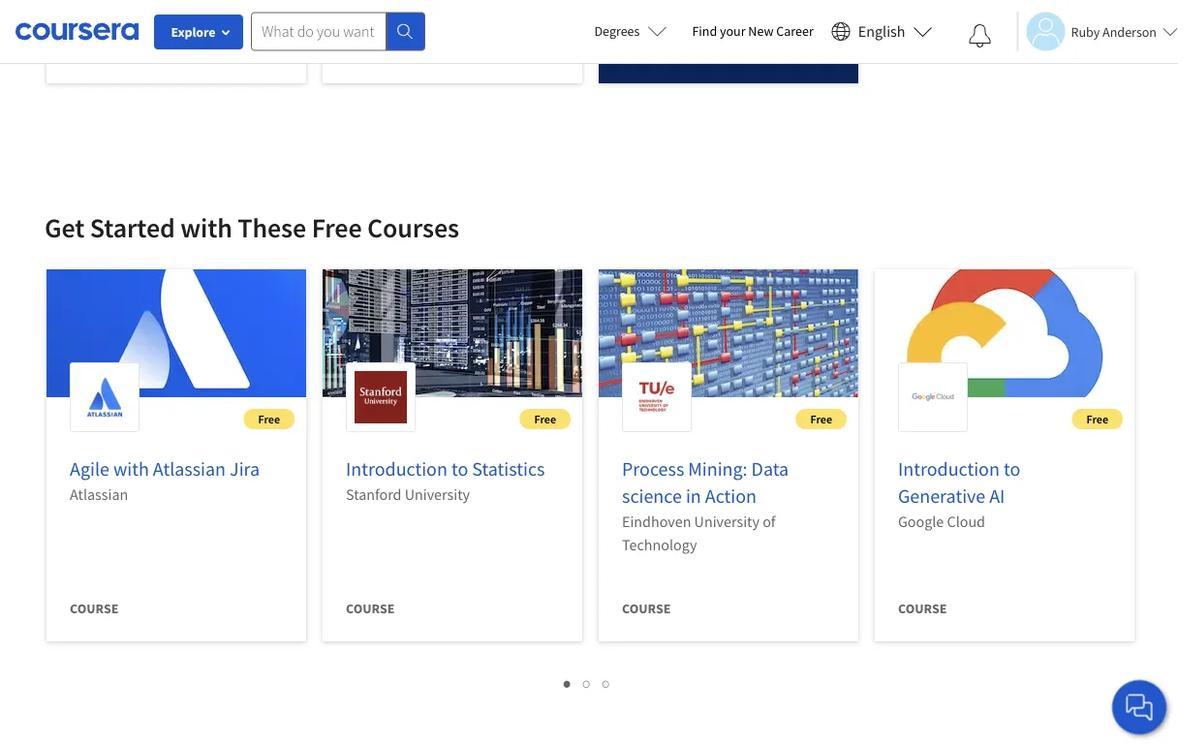 Task type: describe. For each thing, give the bounding box(es) containing it.
degrees button
[[579, 10, 683, 52]]

career
[[777, 22, 814, 40]]

What do you want to learn? text field
[[251, 12, 387, 51]]

ruby
[[1071, 23, 1100, 40]]

1 course link from the left
[[47, 0, 306, 99]]

ruby anderson
[[1071, 23, 1157, 40]]

find
[[692, 22, 717, 40]]

free for introduction to generative ai
[[1087, 411, 1109, 426]]

chat with us image
[[1124, 692, 1155, 723]]

cloud
[[947, 512, 986, 531]]

process
[[622, 457, 685, 481]]

eindhoven
[[622, 512, 691, 531]]

these
[[238, 211, 306, 245]]

show notifications image
[[969, 24, 992, 47]]

introduction to statistics link
[[346, 457, 545, 481]]

ruby anderson button
[[1017, 12, 1179, 51]]

to for statistics
[[452, 457, 468, 481]]

2
[[584, 674, 591, 692]]

introduction for ai
[[898, 457, 1000, 481]]

started
[[90, 211, 175, 245]]

course for introduction to generative ai
[[898, 600, 947, 617]]

professional certificate link
[[599, 0, 859, 99]]

your
[[720, 22, 746, 40]]

0 vertical spatial with
[[180, 211, 232, 245]]

agile
[[70, 457, 109, 481]]

course for agile with atlassian jira
[[70, 600, 119, 617]]

2 button
[[578, 672, 597, 694]]

university inside introduction to statistics stanford university
[[405, 485, 470, 504]]

in
[[686, 484, 701, 508]]

professional certificate
[[622, 42, 793, 59]]

introduction to generative ai link
[[898, 457, 1021, 508]]

stanford
[[346, 485, 402, 504]]

introduction to generative ai google cloud
[[898, 457, 1021, 531]]

data
[[752, 457, 789, 481]]

course for process mining: data science in action
[[622, 600, 671, 617]]

ai
[[990, 484, 1005, 508]]

introduction to statistics stanford university
[[346, 457, 545, 504]]

mining:
[[688, 457, 748, 481]]

introduction for stanford
[[346, 457, 448, 481]]

find your new career
[[692, 22, 814, 40]]

2 course link from the left
[[323, 0, 582, 99]]

free for introduction to statistics
[[535, 411, 556, 426]]

agile with atlassian jira link
[[70, 457, 260, 481]]

agile with atlassian jira atlassian
[[70, 457, 260, 504]]



Task type: vqa. For each thing, say whether or not it's contained in the screenshot.
First Name
no



Task type: locate. For each thing, give the bounding box(es) containing it.
list
[[35, 672, 1140, 694]]

1 vertical spatial university
[[695, 512, 760, 531]]

science
[[622, 484, 682, 508]]

1 horizontal spatial with
[[180, 211, 232, 245]]

to for generative
[[1004, 457, 1021, 481]]

get
[[45, 211, 85, 245]]

courses
[[367, 211, 459, 245]]

english
[[859, 22, 906, 41]]

statistics
[[472, 457, 545, 481]]

university down introduction to statistics link
[[405, 485, 470, 504]]

action
[[705, 484, 757, 508]]

1 vertical spatial with
[[113, 457, 149, 481]]

university inside process mining: data science in action eindhoven university of technology
[[695, 512, 760, 531]]

0 horizontal spatial introduction
[[346, 457, 448, 481]]

get started with these free courses carousel element
[[35, 152, 1179, 710]]

introduction up stanford
[[346, 457, 448, 481]]

get started with these free courses
[[45, 211, 459, 245]]

english button
[[824, 0, 941, 63]]

0 vertical spatial atlassian
[[153, 457, 226, 481]]

atlassian
[[153, 457, 226, 481], [70, 485, 128, 504]]

list containing 1
[[35, 672, 1140, 694]]

0 horizontal spatial with
[[113, 457, 149, 481]]

explore button
[[154, 15, 243, 49]]

introduction inside introduction to statistics stanford university
[[346, 457, 448, 481]]

with right the agile
[[113, 457, 149, 481]]

3 button
[[597, 672, 616, 694]]

with
[[180, 211, 232, 245], [113, 457, 149, 481]]

jira
[[230, 457, 260, 481]]

course for introduction to statistics
[[346, 600, 395, 617]]

course link
[[47, 0, 306, 99], [323, 0, 582, 99]]

process mining: data science in action eindhoven university of technology
[[622, 457, 789, 554]]

to left statistics
[[452, 457, 468, 481]]

university down action
[[695, 512, 760, 531]]

to up 'ai'
[[1004, 457, 1021, 481]]

0 horizontal spatial university
[[405, 485, 470, 504]]

new
[[749, 22, 774, 40]]

1 to from the left
[[452, 457, 468, 481]]

anderson
[[1103, 23, 1157, 40]]

atlassian down the agile
[[70, 485, 128, 504]]

to inside introduction to generative ai google cloud
[[1004, 457, 1021, 481]]

0 vertical spatial university
[[405, 485, 470, 504]]

2 to from the left
[[1004, 457, 1021, 481]]

0 horizontal spatial atlassian
[[70, 485, 128, 504]]

degrees
[[595, 22, 640, 40]]

of
[[763, 512, 776, 531]]

free for process mining: data science in action
[[811, 411, 833, 426]]

atlassian left jira
[[153, 457, 226, 481]]

3
[[603, 674, 611, 692]]

1 introduction from the left
[[346, 457, 448, 481]]

explore
[[171, 23, 216, 41]]

generative
[[898, 484, 986, 508]]

coursera image
[[16, 16, 139, 47]]

professional
[[622, 42, 715, 59]]

university
[[405, 485, 470, 504], [695, 512, 760, 531]]

introduction inside introduction to generative ai google cloud
[[898, 457, 1000, 481]]

1 horizontal spatial university
[[695, 512, 760, 531]]

1
[[564, 674, 572, 692]]

free for agile with atlassian jira
[[258, 411, 280, 426]]

1 horizontal spatial course link
[[323, 0, 582, 99]]

to
[[452, 457, 468, 481], [1004, 457, 1021, 481]]

1 horizontal spatial to
[[1004, 457, 1021, 481]]

introduction up 'generative' on the bottom
[[898, 457, 1000, 481]]

certificate
[[717, 42, 793, 59]]

find your new career link
[[683, 19, 824, 44]]

to inside introduction to statistics stanford university
[[452, 457, 468, 481]]

free
[[312, 211, 362, 245], [258, 411, 280, 426], [535, 411, 556, 426], [811, 411, 833, 426], [1087, 411, 1109, 426]]

list inside get started with these free courses carousel element
[[35, 672, 1140, 694]]

google
[[898, 512, 944, 531]]

2 introduction from the left
[[898, 457, 1000, 481]]

with inside agile with atlassian jira atlassian
[[113, 457, 149, 481]]

0 horizontal spatial course link
[[47, 0, 306, 99]]

1 horizontal spatial atlassian
[[153, 457, 226, 481]]

1 vertical spatial atlassian
[[70, 485, 128, 504]]

1 button
[[558, 672, 578, 694]]

technology
[[622, 535, 697, 554]]

with left these at the top left of the page
[[180, 211, 232, 245]]

process mining: data science in action link
[[622, 457, 789, 508]]

None search field
[[251, 12, 425, 51]]

introduction
[[346, 457, 448, 481], [898, 457, 1000, 481]]

course
[[70, 42, 119, 59], [346, 42, 395, 59], [70, 600, 119, 617], [346, 600, 395, 617], [622, 600, 671, 617], [898, 600, 947, 617]]

1 horizontal spatial introduction
[[898, 457, 1000, 481]]

0 horizontal spatial to
[[452, 457, 468, 481]]



